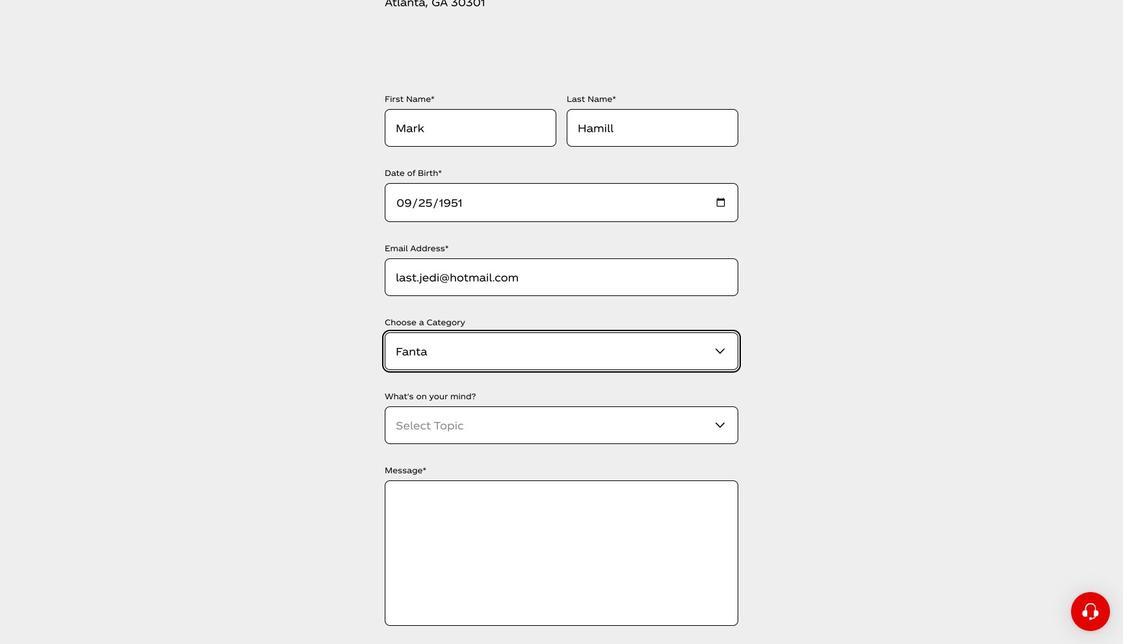 Task type: locate. For each thing, give the bounding box(es) containing it.
Email Address* email field
[[385, 259, 738, 296]]

First Name* text field
[[385, 109, 556, 147]]



Task type: describe. For each thing, give the bounding box(es) containing it.
Message* text field
[[385, 481, 738, 627]]

Date of Birth*   Please Enter date in mm/dd/yyyy format only
 date field
[[385, 183, 738, 222]]

Last Name* text field
[[567, 109, 738, 147]]

live chat element
[[1071, 593, 1110, 632]]



